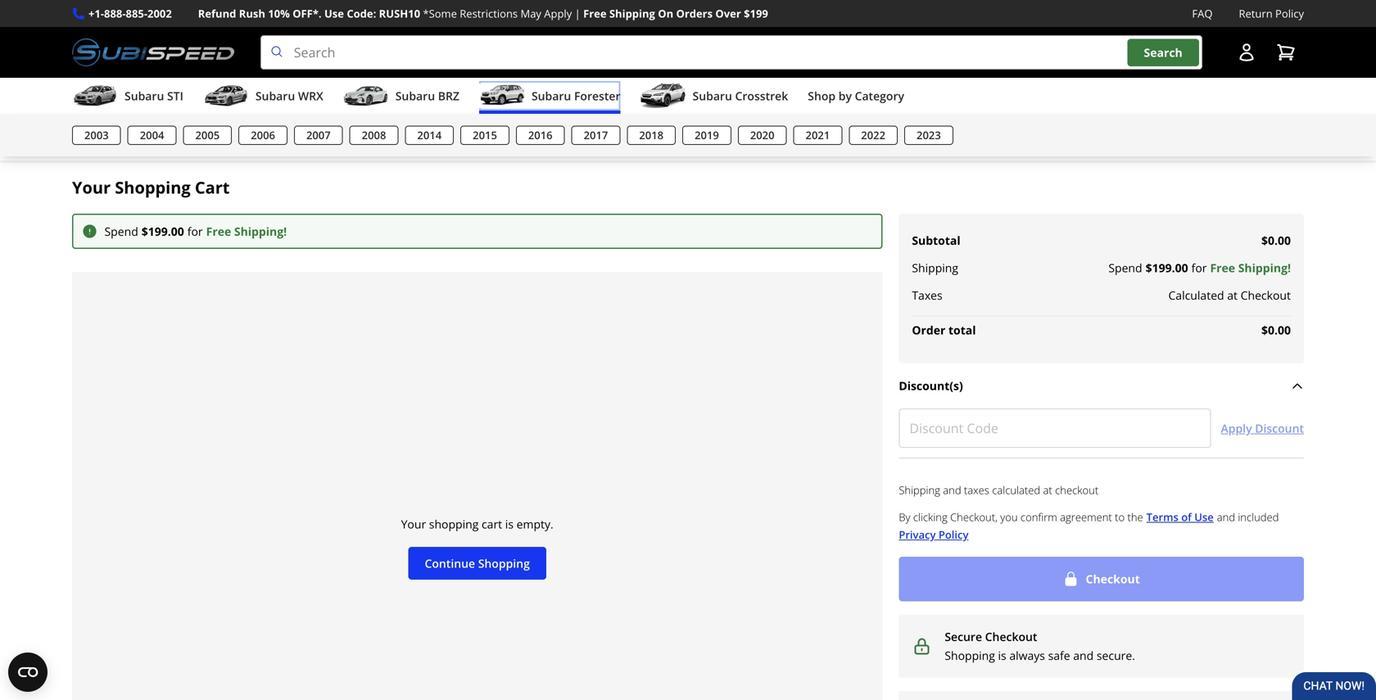 Task type: describe. For each thing, give the bounding box(es) containing it.
terms
[[1147, 510, 1179, 525]]

1 vertical spatial spend $ 199.00 for free shipping!
[[1109, 260, 1291, 276]]

crosstrek
[[735, 88, 789, 104]]

open widget image
[[8, 653, 48, 692]]

888-
[[104, 6, 126, 21]]

discount(s)
[[899, 378, 963, 394]]

faq link
[[1193, 5, 1213, 22]]

shopping
[[429, 517, 479, 532]]

calculated
[[1169, 288, 1225, 303]]

subaru for subaru brz
[[396, 88, 435, 104]]

off*.
[[293, 6, 322, 21]]

2006 button
[[239, 126, 288, 145]]

is for empty.
[[505, 517, 514, 532]]

subaru for subaru crosstrek
[[693, 88, 732, 104]]

2015 button
[[461, 126, 510, 145]]

2016
[[528, 128, 553, 143]]

2007 button
[[294, 126, 343, 145]]

your shopping cart
[[72, 176, 230, 199]]

return
[[1239, 6, 1273, 21]]

calculated
[[993, 483, 1041, 498]]

subaru wrx
[[256, 88, 323, 104]]

shipping and taxes calculated at checkout
[[899, 483, 1099, 498]]

your for your shopping cart
[[72, 176, 111, 199]]

10%
[[268, 6, 290, 21]]

|
[[575, 6, 581, 21]]

shop
[[808, 88, 836, 104]]

faq
[[1193, 6, 1213, 21]]

may
[[521, 6, 542, 21]]

2002
[[148, 6, 172, 21]]

subaru sti
[[125, 88, 183, 104]]

2020 button
[[738, 126, 787, 145]]

orders
[[676, 6, 713, 21]]

2021 button
[[794, 126, 843, 145]]

empty.
[[517, 517, 554, 532]]

search button
[[1128, 39, 1199, 66]]

apply
[[544, 6, 572, 21]]

use inside by clicking checkout, you confirm agreement to the terms of use and included privacy policy
[[1195, 510, 1214, 525]]

rush10
[[379, 6, 420, 21]]

subaru for subaru wrx
[[256, 88, 295, 104]]

privacy
[[899, 528, 936, 542]]

terms of use link
[[1147, 509, 1214, 526]]

search input field
[[260, 35, 1203, 70]]

brz
[[438, 88, 460, 104]]

main element
[[0, 78, 1377, 157]]

category
[[855, 88, 905, 104]]

shipping for shipping
[[912, 260, 959, 276]]

0 vertical spatial shipping!
[[234, 224, 287, 239]]

subaru wrx button
[[203, 81, 323, 114]]

clicking
[[914, 510, 948, 525]]

2006
[[251, 128, 275, 143]]

privacy policy link
[[899, 526, 969, 544]]

your for your shopping cart is empty.
[[401, 517, 426, 532]]

included
[[1239, 510, 1280, 525]]

0 vertical spatial shipping
[[610, 6, 655, 21]]

shopping for your
[[115, 176, 191, 199]]

2021
[[806, 128, 830, 143]]

2022
[[861, 128, 886, 143]]

on
[[658, 6, 674, 21]]

2003 button
[[72, 126, 121, 145]]

0 horizontal spatial spend
[[104, 224, 138, 239]]

shop by category button
[[808, 81, 905, 114]]

is for always
[[999, 648, 1007, 664]]

cart
[[195, 176, 230, 199]]

shop by category
[[808, 88, 905, 104]]

your shopping cart is empty.
[[401, 517, 554, 532]]

a subaru forester thumbnail image image
[[479, 84, 525, 108]]

Discount Code field
[[899, 409, 1212, 448]]

subaru for subaru sti
[[125, 88, 164, 104]]

subispeed logo image
[[72, 35, 234, 70]]

2005
[[195, 128, 220, 143]]

2007
[[306, 128, 331, 143]]

2015
[[473, 128, 497, 143]]

refund rush 10% off*. use code: rush10 *some restrictions may apply | free shipping on orders over $199
[[198, 6, 769, 21]]

over
[[716, 6, 741, 21]]

total
[[949, 323, 976, 338]]

secure
[[945, 629, 983, 645]]

sti
[[167, 88, 183, 104]]

secure checkout shopping is always safe and secure.
[[945, 629, 1136, 664]]

0 horizontal spatial spend $ 199.00 for free shipping!
[[104, 224, 287, 239]]

2020
[[750, 128, 775, 143]]

subaru forester button
[[479, 81, 621, 114]]

2008 button
[[350, 126, 399, 145]]

confirm
[[1021, 510, 1058, 525]]

0 horizontal spatial $
[[142, 224, 148, 239]]

and inside secure checkout shopping is always safe and secure.
[[1074, 648, 1094, 664]]

2004
[[140, 128, 164, 143]]

1 horizontal spatial policy
[[1276, 6, 1305, 21]]

restrictions
[[460, 6, 518, 21]]

secure.
[[1097, 648, 1136, 664]]

2 horizontal spatial free
[[1211, 260, 1236, 276]]

1 vertical spatial spend
[[1109, 260, 1143, 276]]

by clicking checkout, you confirm agreement to the terms of use and included privacy policy
[[899, 510, 1280, 542]]

2008
[[362, 128, 386, 143]]

calculated at checkout
[[1169, 288, 1291, 303]]

policy inside by clicking checkout, you confirm agreement to the terms of use and included privacy policy
[[939, 528, 969, 542]]



Task type: locate. For each thing, give the bounding box(es) containing it.
1 vertical spatial is
[[999, 648, 1007, 664]]

shipping!
[[234, 224, 287, 239], [1239, 260, 1291, 276]]

1 vertical spatial shopping
[[478, 556, 530, 571]]

for down cart
[[187, 224, 203, 239]]

by
[[839, 88, 852, 104]]

refund
[[198, 6, 236, 21]]

0 vertical spatial is
[[505, 517, 514, 532]]

cart
[[482, 517, 502, 532]]

$0.00 down calculated at checkout
[[1262, 323, 1291, 338]]

checkout
[[1241, 288, 1291, 303], [1086, 571, 1141, 587], [986, 629, 1038, 645]]

1 horizontal spatial shipping!
[[1239, 260, 1291, 276]]

checkout inside secure checkout shopping is always safe and secure.
[[986, 629, 1038, 645]]

0 vertical spatial $
[[142, 224, 148, 239]]

$0.00 for subtotal
[[1262, 233, 1291, 248]]

use right "of"
[[1195, 510, 1214, 525]]

a subaru sti thumbnail image image
[[72, 84, 118, 108]]

your
[[72, 176, 111, 199], [401, 517, 426, 532]]

1 horizontal spatial use
[[1195, 510, 1214, 525]]

forester
[[574, 88, 621, 104]]

free up calculated at checkout
[[1211, 260, 1236, 276]]

0 vertical spatial at
[[1228, 288, 1238, 303]]

to
[[1115, 510, 1125, 525]]

the
[[1128, 510, 1144, 525]]

5 subaru from the left
[[693, 88, 732, 104]]

a subaru crosstrek thumbnail image image
[[640, 84, 686, 108]]

$0.00 up calculated at checkout
[[1262, 233, 1291, 248]]

0 vertical spatial and
[[943, 483, 962, 498]]

0 vertical spatial use
[[324, 6, 344, 21]]

0 horizontal spatial checkout
[[986, 629, 1038, 645]]

0 vertical spatial for
[[187, 224, 203, 239]]

policy
[[1276, 6, 1305, 21], [939, 528, 969, 542]]

2023 button
[[905, 126, 954, 145]]

subaru left "wrx"
[[256, 88, 295, 104]]

button image
[[1237, 43, 1257, 62]]

safe
[[1049, 648, 1071, 664]]

free right "|"
[[584, 6, 607, 21]]

shopping inside button
[[478, 556, 530, 571]]

spend
[[104, 224, 138, 239], [1109, 260, 1143, 276]]

1 vertical spatial use
[[1195, 510, 1214, 525]]

0 vertical spatial your
[[72, 176, 111, 199]]

checkout
[[1056, 483, 1099, 498]]

2004 button
[[128, 126, 177, 145]]

discount(s) button
[[899, 377, 1305, 396]]

free
[[584, 6, 607, 21], [206, 224, 231, 239], [1211, 260, 1236, 276]]

1 vertical spatial and
[[1217, 510, 1236, 525]]

0 vertical spatial shopping
[[115, 176, 191, 199]]

2 $0.00 from the top
[[1262, 323, 1291, 338]]

2022 button
[[849, 126, 898, 145]]

checkout down by clicking checkout, you confirm agreement to the terms of use and included privacy policy
[[1086, 571, 1141, 587]]

and inside by clicking checkout, you confirm agreement to the terms of use and included privacy policy
[[1217, 510, 1236, 525]]

$
[[142, 224, 148, 239], [1146, 260, 1153, 276]]

return policy
[[1239, 6, 1305, 21]]

is inside secure checkout shopping is always safe and secure.
[[999, 648, 1007, 664]]

0 vertical spatial 199.00
[[148, 224, 184, 239]]

2003
[[84, 128, 109, 143]]

2 horizontal spatial shopping
[[945, 648, 996, 664]]

is right the cart
[[505, 517, 514, 532]]

is
[[505, 517, 514, 532], [999, 648, 1007, 664]]

1 horizontal spatial $
[[1146, 260, 1153, 276]]

2019
[[695, 128, 719, 143]]

1 vertical spatial free
[[206, 224, 231, 239]]

0 vertical spatial spend
[[104, 224, 138, 239]]

checkout up "always"
[[986, 629, 1038, 645]]

subaru left brz
[[396, 88, 435, 104]]

2019 button
[[683, 126, 732, 145]]

subaru
[[125, 88, 164, 104], [256, 88, 295, 104], [396, 88, 435, 104], [532, 88, 571, 104], [693, 88, 732, 104]]

1 vertical spatial 199.00
[[1153, 260, 1189, 276]]

your down 2003 "dropdown button"
[[72, 176, 111, 199]]

subaru brz button
[[343, 81, 460, 114]]

1 horizontal spatial at
[[1228, 288, 1238, 303]]

always
[[1010, 648, 1046, 664]]

4 subaru from the left
[[532, 88, 571, 104]]

2014 button
[[405, 126, 454, 145]]

2 vertical spatial shipping
[[899, 483, 941, 498]]

at up 'confirm'
[[1044, 483, 1053, 498]]

2018 button
[[627, 126, 676, 145]]

shipping left on
[[610, 6, 655, 21]]

0 horizontal spatial 199.00
[[148, 224, 184, 239]]

2017
[[584, 128, 608, 143]]

2 horizontal spatial and
[[1217, 510, 1236, 525]]

shopping down the cart
[[478, 556, 530, 571]]

and left included
[[1217, 510, 1236, 525]]

0 horizontal spatial policy
[[939, 528, 969, 542]]

1 vertical spatial for
[[1192, 260, 1207, 276]]

for
[[187, 224, 203, 239], [1192, 260, 1207, 276]]

199.00
[[148, 224, 184, 239], [1153, 260, 1189, 276]]

2 horizontal spatial checkout
[[1241, 288, 1291, 303]]

1 vertical spatial $
[[1146, 260, 1153, 276]]

1 vertical spatial shipping
[[912, 260, 959, 276]]

and left the taxes
[[943, 483, 962, 498]]

$0.00
[[1262, 233, 1291, 248], [1262, 323, 1291, 338]]

checkout inside button
[[1086, 571, 1141, 587]]

1 horizontal spatial checkout
[[1086, 571, 1141, 587]]

1 horizontal spatial spend $ 199.00 for free shipping!
[[1109, 260, 1291, 276]]

subaru forester element
[[0, 114, 1377, 157]]

subaru inside dropdown button
[[396, 88, 435, 104]]

2 vertical spatial and
[[1074, 648, 1094, 664]]

+1-888-885-2002
[[89, 6, 172, 21]]

at right calculated
[[1228, 288, 1238, 303]]

1 vertical spatial policy
[[939, 528, 969, 542]]

subaru up 2019
[[693, 88, 732, 104]]

1 horizontal spatial shopping
[[478, 556, 530, 571]]

shopping down 2004 dropdown button
[[115, 176, 191, 199]]

use
[[324, 6, 344, 21], [1195, 510, 1214, 525]]

2 vertical spatial checkout
[[986, 629, 1038, 645]]

1 subaru from the left
[[125, 88, 164, 104]]

2017 button
[[572, 126, 621, 145]]

checkout right calculated
[[1241, 288, 1291, 303]]

continue shopping
[[425, 556, 530, 571]]

2023
[[917, 128, 941, 143]]

shipping down subtotal
[[912, 260, 959, 276]]

$199
[[744, 6, 769, 21]]

subaru forester
[[532, 88, 621, 104]]

continue shopping button
[[408, 547, 546, 580]]

policy down checkout,
[[939, 528, 969, 542]]

1 vertical spatial your
[[401, 517, 426, 532]]

2018
[[639, 128, 664, 143]]

by
[[899, 510, 911, 525]]

1 horizontal spatial spend
[[1109, 260, 1143, 276]]

subaru up "2016"
[[532, 88, 571, 104]]

policy right return
[[1276, 6, 1305, 21]]

0 vertical spatial checkout
[[1241, 288, 1291, 303]]

0 horizontal spatial and
[[943, 483, 962, 498]]

0 vertical spatial policy
[[1276, 6, 1305, 21]]

$0.00 for order total
[[1262, 323, 1291, 338]]

0 horizontal spatial is
[[505, 517, 514, 532]]

*some
[[423, 6, 457, 21]]

subtotal
[[912, 233, 961, 248]]

1 vertical spatial shipping!
[[1239, 260, 1291, 276]]

agreement
[[1060, 510, 1113, 525]]

taxes
[[912, 288, 943, 303]]

shipping up clicking
[[899, 483, 941, 498]]

1 horizontal spatial for
[[1192, 260, 1207, 276]]

1 horizontal spatial 199.00
[[1153, 260, 1189, 276]]

0 vertical spatial spend $ 199.00 for free shipping!
[[104, 224, 287, 239]]

+1-
[[89, 6, 104, 21]]

0 horizontal spatial at
[[1044, 483, 1053, 498]]

free down cart
[[206, 224, 231, 239]]

spend $ 199.00 for free shipping!
[[104, 224, 287, 239], [1109, 260, 1291, 276]]

0 horizontal spatial for
[[187, 224, 203, 239]]

0 horizontal spatial free
[[206, 224, 231, 239]]

shipping for shipping and taxes calculated at checkout
[[899, 483, 941, 498]]

subaru crosstrek button
[[640, 81, 789, 114]]

0 horizontal spatial your
[[72, 176, 111, 199]]

order
[[912, 323, 946, 338]]

your left shopping
[[401, 517, 426, 532]]

subaru left sti on the top left of the page
[[125, 88, 164, 104]]

checkout,
[[951, 510, 998, 525]]

is left "always"
[[999, 648, 1007, 664]]

0 horizontal spatial shopping
[[115, 176, 191, 199]]

subaru for subaru forester
[[532, 88, 571, 104]]

shopping for continue
[[478, 556, 530, 571]]

2 vertical spatial shopping
[[945, 648, 996, 664]]

3 subaru from the left
[[396, 88, 435, 104]]

0 horizontal spatial use
[[324, 6, 344, 21]]

search
[[1144, 45, 1183, 60]]

2 vertical spatial free
[[1211, 260, 1236, 276]]

1 vertical spatial $0.00
[[1262, 323, 1291, 338]]

+1-888-885-2002 link
[[89, 5, 172, 22]]

199.00 down your shopping cart
[[148, 224, 184, 239]]

1 horizontal spatial and
[[1074, 648, 1094, 664]]

2 subaru from the left
[[256, 88, 295, 104]]

subaru sti button
[[72, 81, 183, 114]]

order total
[[912, 323, 976, 338]]

1 $0.00 from the top
[[1262, 233, 1291, 248]]

885-
[[126, 6, 148, 21]]

for up calculated
[[1192, 260, 1207, 276]]

2016 button
[[516, 126, 565, 145]]

1 horizontal spatial is
[[999, 648, 1007, 664]]

shopping down secure
[[945, 648, 996, 664]]

shopping inside secure checkout shopping is always safe and secure.
[[945, 648, 996, 664]]

of
[[1182, 510, 1192, 525]]

shipping
[[610, 6, 655, 21], [912, 260, 959, 276], [899, 483, 941, 498]]

1 vertical spatial at
[[1044, 483, 1053, 498]]

return policy link
[[1239, 5, 1305, 22]]

2014
[[417, 128, 442, 143]]

1 horizontal spatial free
[[584, 6, 607, 21]]

a subaru brz thumbnail image image
[[343, 84, 389, 108]]

continue
[[425, 556, 475, 571]]

0 vertical spatial $0.00
[[1262, 233, 1291, 248]]

taxes
[[964, 483, 990, 498]]

1 horizontal spatial your
[[401, 517, 426, 532]]

0 horizontal spatial shipping!
[[234, 224, 287, 239]]

use right off*.
[[324, 6, 344, 21]]

spend $ 199.00 for free shipping! down cart
[[104, 224, 287, 239]]

2005 button
[[183, 126, 232, 145]]

code:
[[347, 6, 376, 21]]

a subaru wrx thumbnail image image
[[203, 84, 249, 108]]

0 vertical spatial free
[[584, 6, 607, 21]]

199.00 up calculated
[[1153, 260, 1189, 276]]

spend $ 199.00 for free shipping! up calculated
[[1109, 260, 1291, 276]]

1 vertical spatial checkout
[[1086, 571, 1141, 587]]

rush
[[239, 6, 265, 21]]

and right safe
[[1074, 648, 1094, 664]]



Task type: vqa. For each thing, say whether or not it's contained in the screenshot.
HS12SST7GM1ST
no



